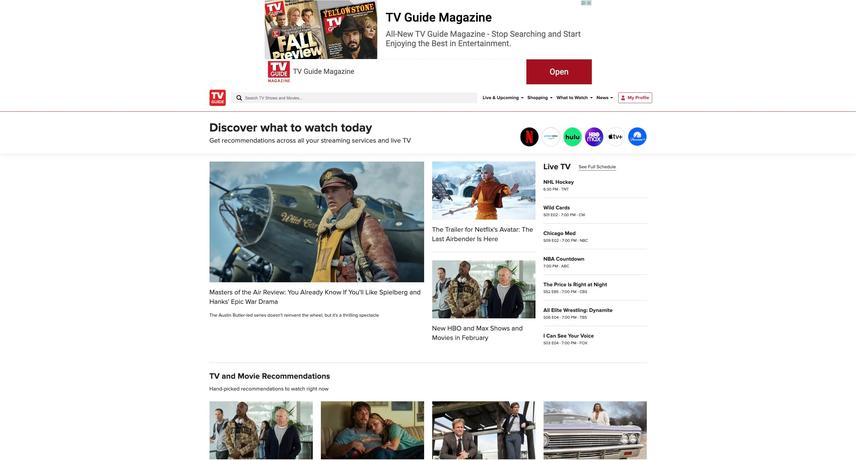 Task type: describe. For each thing, give the bounding box(es) containing it.
mandy patinkin, death and other details image
[[210, 162, 424, 283]]

Search TV Shows and Movies... text field
[[231, 93, 478, 103]]

1 horizontal spatial j.b. smoove and larry david, curb your enthusiasm image
[[432, 261, 536, 319]]

woody harrelson and matthew mcconaughey, true detective image
[[432, 402, 536, 460]]

what to watch on netflix image
[[520, 128, 539, 147]]

what to watch on paramount+ image
[[629, 128, 647, 146]]

what to watch on hbo max image
[[585, 128, 604, 147]]

gordon cormier, avatar: the last airbender image
[[432, 162, 536, 220]]



Task type: locate. For each thing, give the bounding box(es) containing it.
what to watch on hulu image
[[564, 128, 582, 147]]

advertisement element
[[265, 0, 592, 84]]

1 vertical spatial j.b. smoove and larry david, curb your enthusiasm image
[[210, 402, 313, 460]]

travis fimmel and phoebe tonkin, boy swallows universe image
[[321, 402, 424, 460]]

None field
[[231, 93, 478, 103]]

jason momoa, fast x image
[[544, 402, 647, 460]]

what to watch on amazon prime image
[[542, 128, 560, 147]]

0 horizontal spatial j.b. smoove and larry david, curb your enthusiasm image
[[210, 402, 313, 460]]

menu bar
[[483, 84, 614, 111]]

what to watch on appletv+ image
[[607, 128, 625, 146]]

j.b. smoove and larry david, curb your enthusiasm image
[[432, 261, 536, 319], [210, 402, 313, 460]]

0 vertical spatial j.b. smoove and larry david, curb your enthusiasm image
[[432, 261, 536, 319]]



Task type: vqa. For each thing, say whether or not it's contained in the screenshot.
What To Watch On Appletv+ image on the top of page
yes



